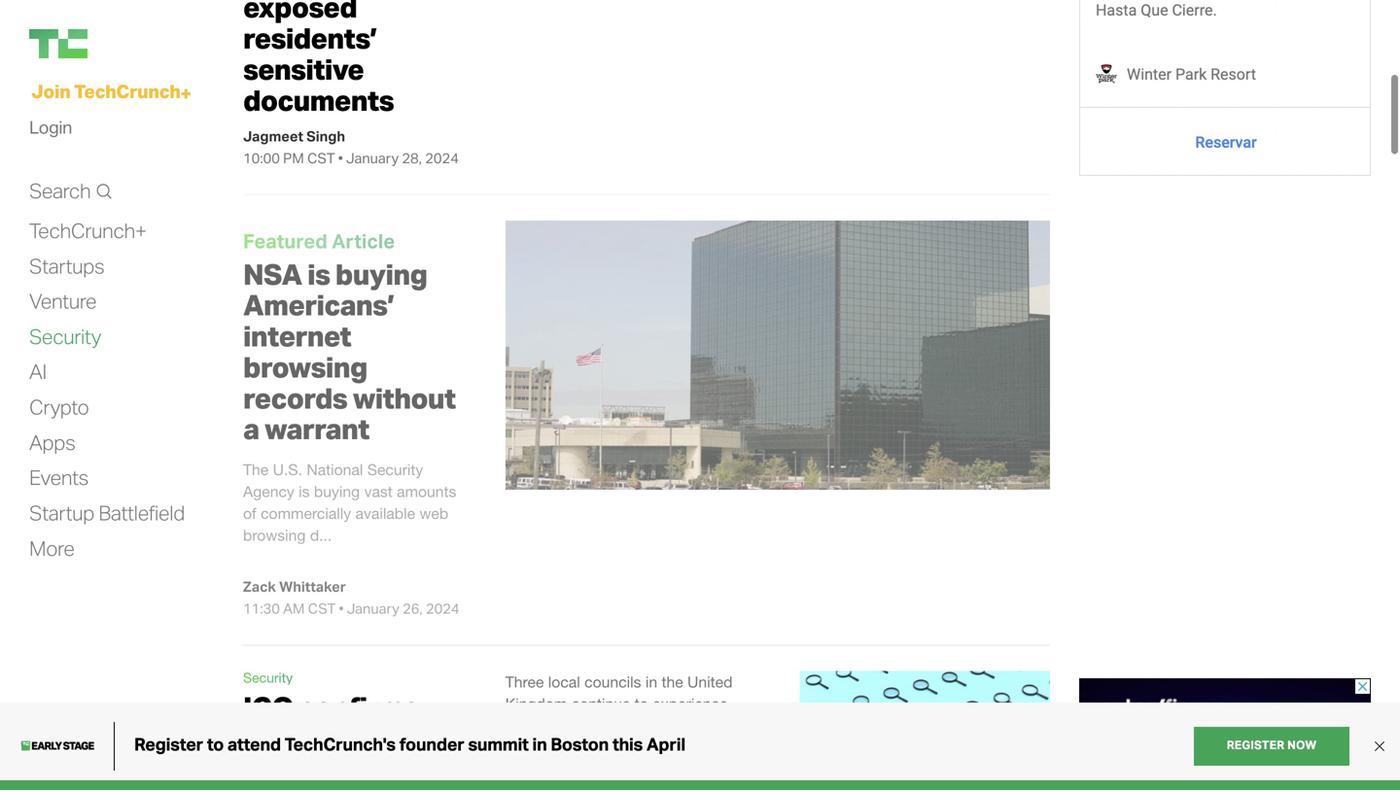 Task type: vqa. For each thing, say whether or not it's contained in the screenshot.
— to the right
no



Task type: locate. For each thing, give the bounding box(es) containing it.
0 vertical spatial the
[[243, 461, 269, 479]]

cante...
[[619, 783, 673, 791]]

the up agency
[[243, 461, 269, 479]]

cyberattack
[[670, 739, 751, 757]]

0 horizontal spatial security
[[29, 324, 101, 349]]

a right services,
[[740, 717, 748, 735]]

28,
[[402, 149, 422, 167]]

a up the systems
[[658, 739, 666, 757]]

january
[[346, 149, 399, 167], [347, 600, 400, 618]]

cst for 10:00 pm cst
[[307, 149, 335, 167]]

is up commercially
[[299, 483, 310, 501]]

advertisement element
[[1080, 0, 1372, 176], [1080, 679, 1372, 791]]

1 vertical spatial is
[[299, 483, 310, 501]]

to up online
[[635, 695, 649, 713]]

techcrunch link
[[29, 29, 224, 58]]

a up agency
[[243, 411, 259, 447]]

security link
[[29, 324, 101, 350], [243, 670, 293, 686]]

• down whittaker
[[339, 600, 344, 618]]

january left the 26,
[[347, 600, 400, 618]]

1 vertical spatial a
[[740, 717, 748, 735]]

1 vertical spatial january
[[347, 600, 400, 618]]

+
[[181, 81, 191, 105]]

• inside zack whittaker 11:30 am cst • january 26, 2024
[[339, 600, 344, 618]]

0 vertical spatial browsing
[[243, 349, 367, 385]]

records
[[243, 380, 347, 416]]

nsa is buying americans' internet browsing records without a warrant link
[[243, 256, 456, 447]]

to
[[635, 695, 649, 713], [578, 717, 592, 735]]

startups
[[29, 253, 104, 278]]

1 vertical spatial 2024
[[426, 600, 460, 618]]

security link up ico
[[243, 670, 293, 686]]

2024 inside zack whittaker 11:30 am cst • january 26, 2024
[[426, 600, 460, 618]]

continue
[[572, 695, 631, 713]]

january for january 26, 2024
[[347, 600, 400, 618]]

the inside three local councils in the united kingdom continue to experience disruption to their online services, a week after confirming a cyberattack had knocked some systems offline. the councils for cante...
[[506, 783, 531, 791]]

2 2024 from the top
[[426, 600, 460, 618]]

some
[[599, 761, 636, 779]]

• for 10:00 pm cst
[[338, 149, 343, 167]]

security up vast
[[367, 461, 423, 479]]

2024 for jagmeet singh 10:00 pm cst • january 28, 2024
[[425, 149, 459, 167]]

security
[[29, 324, 101, 349], [367, 461, 423, 479], [243, 670, 293, 686]]

experience
[[653, 695, 728, 713]]

cst inside zack whittaker 11:30 am cst • january 26, 2024
[[308, 600, 336, 618]]

featured
[[243, 229, 328, 253]]

cst down singh
[[307, 149, 335, 167]]

events
[[29, 465, 89, 490]]

apps
[[29, 430, 75, 455]]

warrant
[[265, 411, 369, 447]]

confirming
[[581, 739, 653, 757]]

2 horizontal spatial security
[[367, 461, 423, 479]]

1 vertical spatial cst
[[308, 600, 336, 618]]

crypto
[[29, 394, 89, 420]]

1 vertical spatial security link
[[243, 670, 293, 686]]

• inside jagmeet singh 10:00 pm cst • january 28, 2024
[[338, 149, 343, 167]]

1 vertical spatial buying
[[314, 483, 360, 501]]

to left their
[[578, 717, 592, 735]]

january left 28,
[[346, 149, 399, 167]]

cst
[[307, 149, 335, 167], [308, 600, 336, 618]]

1 vertical spatial the
[[506, 783, 531, 791]]

10:00
[[243, 149, 280, 167]]

security up ico
[[243, 670, 293, 686]]

1 horizontal spatial a
[[658, 739, 666, 757]]

internet
[[243, 318, 351, 354]]

is
[[308, 256, 330, 292], [299, 483, 310, 501]]

0 vertical spatial security
[[29, 324, 101, 349]]

january inside jagmeet singh 10:00 pm cst • january 28, 2024
[[346, 149, 399, 167]]

1 vertical spatial browsing
[[243, 527, 306, 545]]

0 vertical spatial security link
[[29, 324, 101, 350]]

startups link
[[29, 253, 104, 279]]

in
[[646, 674, 658, 692]]

a
[[243, 411, 259, 447], [740, 717, 748, 735], [658, 739, 666, 757]]

featured article nsa is buying americans' internet browsing records without a warrant
[[243, 229, 456, 447]]

0 vertical spatial 2024
[[425, 149, 459, 167]]

1 horizontal spatial security
[[243, 670, 293, 686]]

2 horizontal spatial a
[[740, 717, 748, 735]]

buying down article
[[336, 256, 427, 292]]

buying inside "featured article nsa is buying americans' internet browsing records without a warrant"
[[336, 256, 427, 292]]

cst down whittaker
[[308, 600, 336, 618]]

0 vertical spatial is
[[308, 256, 330, 292]]

• for 11:30 am cst
[[339, 600, 344, 618]]

buying down national
[[314, 483, 360, 501]]

2 browsing from the top
[[243, 527, 306, 545]]

buying
[[336, 256, 427, 292], [314, 483, 360, 501]]

as
[[328, 752, 359, 787]]

2024 for zack whittaker 11:30 am cst • january 26, 2024
[[426, 600, 460, 618]]

1 browsing from the top
[[243, 349, 367, 385]]

0 vertical spatial buying
[[336, 256, 427, 292]]

techcrunch+
[[29, 218, 147, 243]]

2 vertical spatial a
[[658, 739, 666, 757]]

login
[[29, 116, 72, 138]]

had
[[506, 761, 531, 779]]

without
[[353, 380, 456, 416]]

2024 right 28,
[[425, 149, 459, 167]]

more link
[[29, 536, 74, 562]]

search
[[29, 178, 91, 203]]

security link down venture link
[[29, 324, 101, 350]]

0 vertical spatial advertisement element
[[1080, 0, 1372, 176]]

article
[[332, 229, 395, 253]]

2 vertical spatial security
[[243, 670, 293, 686]]

0 vertical spatial a
[[243, 411, 259, 447]]

the
[[243, 461, 269, 479], [506, 783, 531, 791]]

battlefield
[[99, 500, 185, 526]]

1 horizontal spatial the
[[506, 783, 531, 791]]

startup
[[29, 500, 94, 526]]

2024
[[425, 149, 459, 167], [426, 600, 460, 618]]

0 horizontal spatial the
[[243, 461, 269, 479]]

crypto link
[[29, 394, 89, 421]]

1 vertical spatial to
[[578, 717, 592, 735]]

0 horizontal spatial security link
[[29, 324, 101, 350]]

security inside security ico confirms data breach probe as uk councils rem
[[243, 670, 293, 686]]

councils
[[585, 674, 641, 692], [243, 783, 355, 791], [535, 783, 592, 791]]

probe
[[243, 752, 323, 787]]

security for security ico confirms data breach probe as uk councils rem
[[243, 670, 293, 686]]

cst inside jagmeet singh 10:00 pm cst • january 28, 2024
[[307, 149, 335, 167]]

nsa
[[243, 256, 302, 292]]

1 advertisement element from the top
[[1080, 0, 1372, 176]]

0 vertical spatial january
[[346, 149, 399, 167]]

1 2024 from the top
[[425, 149, 459, 167]]

browsing
[[243, 349, 367, 385], [243, 527, 306, 545]]

startup battlefield link
[[29, 500, 185, 527]]

security down venture link
[[29, 324, 101, 349]]

the down had
[[506, 783, 531, 791]]

browsing down of
[[243, 527, 306, 545]]

1 vertical spatial security
[[367, 461, 423, 479]]

councils up continue
[[585, 674, 641, 692]]

browsing inside the u.s. national security agency is buying vast amounts of commercially available web browsing d...
[[243, 527, 306, 545]]

•
[[338, 149, 343, 167], [339, 600, 344, 618]]

disruption
[[506, 717, 574, 735]]

0 horizontal spatial a
[[243, 411, 259, 447]]

councils down data on the bottom left of the page
[[243, 783, 355, 791]]

january inside zack whittaker 11:30 am cst • january 26, 2024
[[347, 600, 400, 618]]

a inside "featured article nsa is buying americans' internet browsing records without a warrant"
[[243, 411, 259, 447]]

ico confirms data breach probe as uk councils rem link
[[243, 690, 453, 791]]

1 vertical spatial advertisement element
[[1080, 679, 1372, 791]]

2024 right the 26,
[[426, 600, 460, 618]]

0 vertical spatial cst
[[307, 149, 335, 167]]

1 vertical spatial •
[[339, 600, 344, 618]]

2024 inside jagmeet singh 10:00 pm cst • january 28, 2024
[[425, 149, 459, 167]]

d...
[[310, 527, 332, 545]]

ai
[[29, 359, 46, 384]]

0 vertical spatial •
[[338, 149, 343, 167]]

of
[[243, 505, 257, 523]]

whittaker
[[279, 578, 346, 596]]

is right 'nsa'
[[308, 256, 330, 292]]

0 vertical spatial to
[[635, 695, 649, 713]]

three
[[506, 674, 544, 692]]

kingdom
[[506, 695, 567, 713]]

browsing up warrant
[[243, 349, 367, 385]]

• down singh
[[338, 149, 343, 167]]



Task type: describe. For each thing, give the bounding box(es) containing it.
americans'
[[243, 287, 395, 323]]

jagmeet singh 10:00 pm cst • january 28, 2024
[[243, 127, 459, 167]]

ai link
[[29, 359, 46, 385]]

singh
[[307, 127, 345, 145]]

security for security
[[29, 324, 101, 349]]

zack whittaker 11:30 am cst • january 26, 2024
[[243, 578, 460, 618]]

is inside "featured article nsa is buying americans' internet browsing records without a warrant"
[[308, 256, 330, 292]]

commercially
[[261, 505, 351, 523]]

data
[[243, 721, 304, 756]]

three local councils in the united kingdom continue to experience disruption to their online services, a week after confirming a cyberattack had knocked some systems offline. the councils for cante...
[[506, 674, 751, 791]]

systems
[[641, 761, 697, 779]]

search image
[[96, 182, 112, 201]]

more
[[29, 536, 74, 561]]

techcrunch+ link
[[29, 218, 147, 244]]

january for january 28, 2024
[[346, 149, 399, 167]]

knocked
[[536, 761, 594, 779]]

online
[[630, 717, 671, 735]]

amounts
[[397, 483, 457, 501]]

services,
[[676, 717, 736, 735]]

1 horizontal spatial to
[[635, 695, 649, 713]]

26,
[[403, 600, 423, 618]]

pm
[[283, 149, 304, 167]]

the u.s. national security agency is buying vast amounts of commercially available web browsing d...
[[243, 461, 457, 545]]

events link
[[29, 465, 89, 491]]

techcrunch image
[[29, 29, 88, 58]]

venture link
[[29, 288, 97, 315]]

web
[[420, 505, 449, 523]]

jagmeet singh link
[[243, 127, 345, 145]]

u.s.
[[273, 461, 302, 479]]

0 horizontal spatial to
[[578, 717, 592, 735]]

zack whittaker link
[[243, 578, 346, 596]]

ico
[[243, 690, 294, 725]]

for
[[596, 783, 615, 791]]

available
[[356, 505, 415, 523]]

1 horizontal spatial security link
[[243, 670, 293, 686]]

repeated magnifying glass on blue background image
[[800, 672, 1051, 791]]

united
[[688, 674, 733, 692]]

11:30
[[243, 600, 280, 618]]

councils down knocked in the bottom left of the page
[[535, 783, 592, 791]]

am
[[283, 600, 305, 618]]

buying inside the u.s. national security agency is buying vast amounts of commercially available web browsing d...
[[314, 483, 360, 501]]

apps link
[[29, 430, 75, 456]]

techcrunch
[[74, 79, 181, 103]]

join techcrunch +
[[31, 79, 191, 105]]

councils inside security ico confirms data breach probe as uk councils rem
[[243, 783, 355, 791]]

national
[[307, 461, 363, 479]]

security ico confirms data breach probe as uk councils rem
[[243, 670, 453, 791]]

jagmeet
[[243, 127, 304, 145]]

browsing inside "featured article nsa is buying americans' internet browsing records without a warrant"
[[243, 349, 367, 385]]

local
[[548, 674, 580, 692]]

offline.
[[702, 761, 747, 779]]

login link
[[29, 112, 72, 143]]

is inside the u.s. national security agency is buying vast amounts of commercially available web browsing d...
[[299, 483, 310, 501]]

the inside the u.s. national security agency is buying vast amounts of commercially available web browsing d...
[[243, 461, 269, 479]]

startup battlefield
[[29, 500, 185, 526]]

agency
[[243, 483, 295, 501]]

breach
[[309, 721, 403, 756]]

join
[[31, 79, 70, 103]]

week
[[506, 739, 542, 757]]

uk
[[364, 752, 404, 787]]

the
[[662, 674, 683, 692]]

zack
[[243, 578, 276, 596]]

security inside the u.s. national security agency is buying vast amounts of commercially available web browsing d...
[[367, 461, 423, 479]]

vast
[[364, 483, 393, 501]]

2 advertisement element from the top
[[1080, 679, 1372, 791]]

venture
[[29, 288, 97, 314]]

cst for 11:30 am cst
[[308, 600, 336, 618]]

their
[[596, 717, 626, 735]]

after
[[546, 739, 577, 757]]

confirms
[[299, 690, 419, 725]]

an exterior view of the national security agency in ft meade, maryland image
[[506, 221, 1051, 490]]



